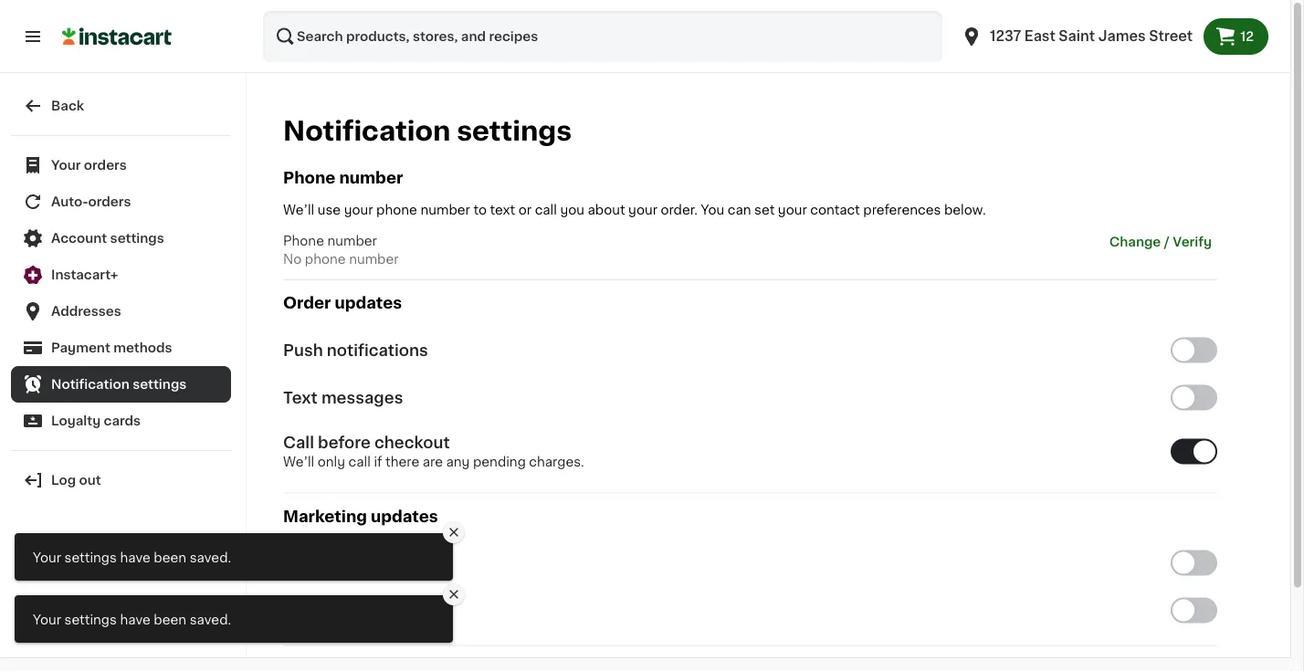 Task type: locate. For each thing, give the bounding box(es) containing it.
0 vertical spatial your settings have been saved.
[[33, 551, 231, 564]]

street
[[1149, 30, 1193, 43]]

orders up account settings
[[88, 195, 131, 208]]

phone right no
[[305, 253, 346, 266]]

0 vertical spatial orders
[[84, 159, 127, 172]]

updates up notifications
[[335, 296, 402, 311]]

1 your settings have been saved. from the top
[[33, 551, 231, 564]]

1 vertical spatial call
[[348, 455, 371, 468]]

settings
[[457, 118, 572, 144], [110, 232, 164, 245], [133, 378, 187, 391], [64, 551, 117, 564], [64, 613, 117, 626]]

saved. for close toast image
[[190, 551, 231, 564]]

payment methods
[[51, 342, 172, 354]]

back
[[51, 100, 84, 112]]

we'll left use
[[283, 204, 314, 217]]

0 vertical spatial been
[[154, 551, 186, 564]]

0 vertical spatial phone
[[283, 170, 336, 186]]

verify
[[1173, 236, 1212, 249]]

0 vertical spatial notification settings
[[283, 118, 572, 144]]

phone up use
[[283, 170, 336, 186]]

push
[[283, 342, 323, 358]]

updates
[[335, 296, 402, 311], [371, 509, 438, 524]]

change / verify
[[1109, 236, 1212, 249]]

1237 east saint james street
[[990, 30, 1193, 43]]

call right or
[[535, 204, 557, 217]]

1237 east saint james street button
[[950, 11, 1204, 62], [961, 11, 1193, 62]]

1 vertical spatial notification settings
[[51, 378, 187, 391]]

change / verify button
[[1104, 232, 1217, 252]]

text
[[490, 204, 515, 217]]

0 horizontal spatial notification
[[51, 378, 129, 391]]

1 horizontal spatial notification settings
[[283, 118, 572, 144]]

2 phone from the top
[[283, 235, 324, 248]]

addresses link
[[11, 293, 231, 330]]

marketing
[[283, 509, 367, 524]]

change
[[1109, 236, 1161, 249]]

notification settings
[[283, 118, 572, 144], [51, 378, 187, 391]]

2 we'll from the top
[[283, 455, 314, 468]]

push notifications
[[283, 342, 428, 358]]

phone
[[283, 170, 336, 186], [283, 235, 324, 248]]

0 horizontal spatial phone
[[305, 253, 346, 266]]

auto-orders link
[[11, 184, 231, 220]]

None search field
[[263, 11, 943, 62]]

your for close toast image
[[33, 551, 61, 564]]

0 horizontal spatial your
[[344, 204, 373, 217]]

0 vertical spatial phone
[[376, 204, 417, 217]]

notification
[[283, 118, 451, 144], [51, 378, 129, 391]]

if
[[374, 455, 382, 468]]

account
[[51, 232, 107, 245]]

updates for order updates
[[335, 296, 402, 311]]

loyalty cards link
[[11, 403, 231, 439]]

1 vertical spatial saved.
[[190, 613, 231, 626]]

1 vertical spatial your
[[33, 551, 61, 564]]

1 horizontal spatial your
[[628, 204, 657, 217]]

1 vertical spatial been
[[154, 613, 186, 626]]

below.
[[944, 204, 986, 217]]

1 vertical spatial phone
[[305, 253, 346, 266]]

payment
[[51, 342, 110, 354]]

3 your from the left
[[778, 204, 807, 217]]

1 vertical spatial phone
[[283, 235, 324, 248]]

saved.
[[190, 551, 231, 564], [190, 613, 231, 626]]

we'll use your phone number to text or call you about your order. you can set your contact preferences below.
[[283, 204, 986, 217]]

your orders
[[51, 159, 127, 172]]

1 horizontal spatial call
[[535, 204, 557, 217]]

2 your from the left
[[628, 204, 657, 217]]

your settings have been saved.
[[33, 551, 231, 564], [33, 613, 231, 626]]

log out link
[[11, 462, 231, 499]]

auto-orders
[[51, 195, 131, 208]]

your settings have been saved. for close toast icon
[[33, 613, 231, 626]]

number
[[339, 170, 403, 186], [420, 204, 470, 217], [327, 235, 377, 248], [349, 253, 399, 266]]

0 vertical spatial call
[[535, 204, 557, 217]]

your right set
[[778, 204, 807, 217]]

we'll down call
[[283, 455, 314, 468]]

1 vertical spatial your settings have been saved.
[[33, 613, 231, 626]]

1 horizontal spatial phone
[[376, 204, 417, 217]]

call left if
[[348, 455, 371, 468]]

have for close toast image
[[120, 551, 151, 564]]

phone down phone number
[[376, 204, 417, 217]]

have
[[120, 551, 151, 564], [120, 613, 151, 626]]

your right use
[[344, 204, 373, 217]]

2 your settings have been saved. from the top
[[33, 613, 231, 626]]

order.
[[661, 204, 698, 217]]

contact
[[810, 204, 860, 217]]

cards
[[104, 415, 141, 427]]

2 have from the top
[[120, 613, 151, 626]]

your
[[344, 204, 373, 217], [628, 204, 657, 217], [778, 204, 807, 217]]

there
[[385, 455, 419, 468]]

east
[[1024, 30, 1055, 43]]

instacart logo image
[[62, 26, 172, 47]]

2 vertical spatial your
[[33, 613, 61, 626]]

orders
[[84, 159, 127, 172], [88, 195, 131, 208]]

1 vertical spatial notification
[[51, 378, 129, 391]]

or
[[518, 204, 532, 217]]

0 horizontal spatial call
[[348, 455, 371, 468]]

1 vertical spatial updates
[[371, 509, 438, 524]]

phone inside phone number no phone number
[[283, 235, 324, 248]]

orders up auto-orders
[[84, 159, 127, 172]]

0 vertical spatial saved.
[[190, 551, 231, 564]]

your left order. on the right
[[628, 204, 657, 217]]

orders for auto-orders
[[88, 195, 131, 208]]

1 1237 east saint james street button from the left
[[950, 11, 1204, 62]]

phone up no
[[283, 235, 324, 248]]

updates down there
[[371, 509, 438, 524]]

1 vertical spatial orders
[[88, 195, 131, 208]]

call inside call before checkout we'll only call if there are any pending charges.
[[348, 455, 371, 468]]

use
[[318, 204, 341, 217]]

phone number no phone number
[[283, 235, 399, 266]]

phone
[[376, 204, 417, 217], [305, 253, 346, 266]]

order
[[283, 296, 331, 311]]

notification settings link
[[11, 366, 231, 403]]

saint
[[1059, 30, 1095, 43]]

been
[[154, 551, 186, 564], [154, 613, 186, 626]]

phone inside phone number no phone number
[[305, 253, 346, 266]]

account settings
[[51, 232, 164, 245]]

loyalty
[[51, 415, 101, 427]]

2 horizontal spatial your
[[778, 204, 807, 217]]

notification up phone number
[[283, 118, 451, 144]]

2 saved. from the top
[[190, 613, 231, 626]]

auto-
[[51, 195, 88, 208]]

your
[[51, 159, 81, 172], [33, 551, 61, 564], [33, 613, 61, 626]]

instacart+
[[51, 268, 118, 281]]

call
[[535, 204, 557, 217], [348, 455, 371, 468]]

notification up loyalty cards in the left of the page
[[51, 378, 129, 391]]

1 saved. from the top
[[190, 551, 231, 564]]

1 horizontal spatial notification
[[283, 118, 451, 144]]

1 phone from the top
[[283, 170, 336, 186]]

been for close toast icon
[[154, 613, 186, 626]]

0 vertical spatial we'll
[[283, 204, 314, 217]]

we'll inside call before checkout we'll only call if there are any pending charges.
[[283, 455, 314, 468]]

phone for no
[[305, 253, 346, 266]]

payment methods link
[[11, 330, 231, 366]]

1 vertical spatial we'll
[[283, 455, 314, 468]]

2 been from the top
[[154, 613, 186, 626]]

text
[[283, 390, 318, 405]]

phone number
[[283, 170, 403, 186]]

0 vertical spatial have
[[120, 551, 151, 564]]

loyalty cards
[[51, 415, 141, 427]]

0 vertical spatial updates
[[335, 296, 402, 311]]

pending
[[473, 455, 526, 468]]

1 vertical spatial have
[[120, 613, 151, 626]]

we'll
[[283, 204, 314, 217], [283, 455, 314, 468]]

1 have from the top
[[120, 551, 151, 564]]

1 been from the top
[[154, 551, 186, 564]]



Task type: vqa. For each thing, say whether or not it's contained in the screenshot.
health & personal care link
no



Task type: describe. For each thing, give the bounding box(es) containing it.
order updates
[[283, 296, 402, 311]]

have for close toast icon
[[120, 613, 151, 626]]

set
[[754, 204, 775, 217]]

preferences
[[863, 204, 941, 217]]

log
[[51, 474, 76, 487]]

no
[[283, 253, 302, 266]]

are
[[423, 455, 443, 468]]

call
[[283, 435, 314, 450]]

to
[[473, 204, 487, 217]]

addresses
[[51, 305, 121, 318]]

can
[[728, 204, 751, 217]]

12 button
[[1204, 18, 1269, 55]]

number down use
[[327, 235, 377, 248]]

before
[[318, 435, 371, 450]]

phone for phone number
[[283, 170, 336, 186]]

phone for phone number no phone number
[[283, 235, 324, 248]]

0 vertical spatial notification
[[283, 118, 451, 144]]

Search field
[[263, 11, 943, 62]]

back link
[[11, 88, 231, 124]]

james
[[1098, 30, 1146, 43]]

log out
[[51, 474, 101, 487]]

out
[[79, 474, 101, 487]]

checkout
[[374, 435, 450, 450]]

your settings have been saved. for close toast image
[[33, 551, 231, 564]]

number left to
[[420, 204, 470, 217]]

0 vertical spatial your
[[51, 159, 81, 172]]

messages
[[321, 390, 403, 405]]

/
[[1164, 236, 1170, 249]]

been for close toast image
[[154, 551, 186, 564]]

your for close toast icon
[[33, 613, 61, 626]]

account settings link
[[11, 220, 231, 257]]

call before checkout we'll only call if there are any pending charges.
[[283, 435, 584, 468]]

marketing updates
[[283, 509, 438, 524]]

text messages
[[283, 390, 403, 405]]

any
[[446, 455, 470, 468]]

1 we'll from the top
[[283, 204, 314, 217]]

about
[[588, 204, 625, 217]]

instacart+ link
[[11, 257, 231, 293]]

0 horizontal spatial notification settings
[[51, 378, 187, 391]]

1237
[[990, 30, 1021, 43]]

orders for your orders
[[84, 159, 127, 172]]

updates for marketing updates
[[371, 509, 438, 524]]

you
[[701, 204, 724, 217]]

number up use
[[339, 170, 403, 186]]

charges.
[[529, 455, 584, 468]]

your orders link
[[11, 147, 231, 184]]

only
[[318, 455, 345, 468]]

number up order updates
[[349, 253, 399, 266]]

2 1237 east saint james street button from the left
[[961, 11, 1193, 62]]

notifications
[[327, 342, 428, 358]]

phone for your
[[376, 204, 417, 217]]

methods
[[113, 342, 172, 354]]

close toast image
[[447, 525, 461, 540]]

you
[[560, 204, 584, 217]]

1 your from the left
[[344, 204, 373, 217]]

12
[[1240, 30, 1254, 43]]

close toast image
[[447, 587, 461, 602]]

saved. for close toast icon
[[190, 613, 231, 626]]



